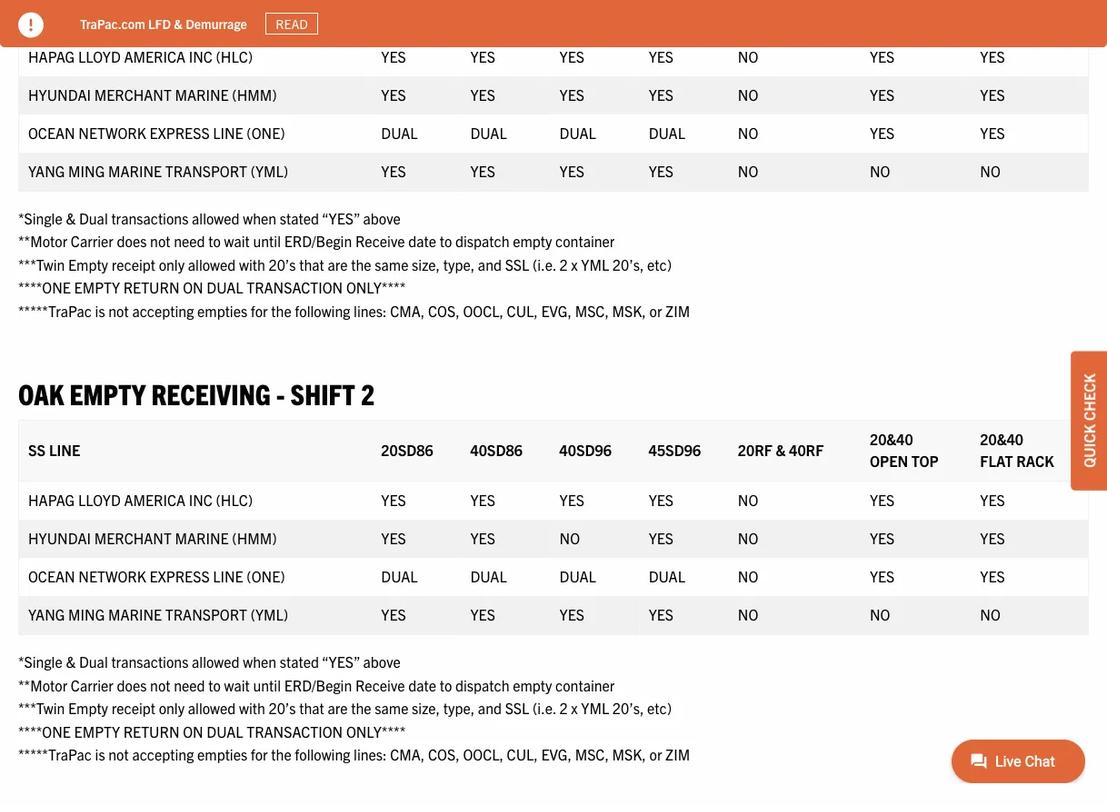 Task type: vqa. For each thing, say whether or not it's contained in the screenshot.


Task type: describe. For each thing, give the bounding box(es) containing it.
yang for yes
[[28, 162, 65, 180]]

(hmm) for yes
[[232, 86, 277, 104]]

hapag lloyd america inc (hlc) for no
[[28, 492, 253, 510]]

(hlc) for no
[[216, 492, 253, 510]]

2 *single & dual transactions allowed when stated "yes" above **motor carrier does not need to wait until erd/begin receive date to dispatch empty container ***twin empty receipt only allowed with 20's that are the same size, type, and ssl (i.e. 2 x yml 20's, etc) ****one empty return on dual transaction only**** *****trapac is not accepting empties for the following lines: cma, cos, oocl, cul, evg, msc, msk, or zim from the top
[[18, 653, 691, 765]]

2 lines: from the top
[[354, 746, 387, 765]]

40sd86
[[471, 442, 523, 460]]

2 x from the top
[[572, 700, 578, 718]]

ocean network express line (one) for yes
[[28, 124, 285, 142]]

1 wait from the top
[[224, 232, 250, 251]]

2 cul, from the top
[[507, 746, 538, 765]]

45sd96
[[649, 442, 701, 460]]

1 are from the top
[[328, 256, 348, 274]]

express for no
[[150, 568, 210, 586]]

hyundai merchant marine (hmm) for yes
[[28, 86, 277, 104]]

1 vertical spatial empty
[[70, 376, 146, 411]]

2 vertical spatial 2
[[560, 700, 568, 718]]

1 when from the top
[[243, 209, 277, 227]]

ming for no
[[68, 606, 105, 625]]

1 does from the top
[[117, 232, 147, 251]]

1 above from the top
[[363, 209, 401, 227]]

ocean network express line (one) for no
[[28, 568, 285, 586]]

1 or from the top
[[650, 302, 663, 320]]

lfd
[[148, 15, 171, 31]]

1 cos, from the top
[[428, 302, 460, 320]]

1 that from the top
[[299, 256, 325, 274]]

1 msc, from the top
[[576, 302, 609, 320]]

2 and from the top
[[478, 700, 502, 718]]

1 need from the top
[[174, 232, 205, 251]]

1 empty from the top
[[513, 232, 553, 251]]

1 empties from the top
[[197, 302, 248, 320]]

1 return from the top
[[123, 279, 180, 297]]

1 ****one from the top
[[18, 279, 71, 297]]

2 stated from the top
[[280, 653, 319, 671]]

20rf & 40rf
[[738, 442, 824, 460]]

quick check
[[1081, 374, 1099, 468]]

2 size, from the top
[[412, 700, 440, 718]]

2 vertical spatial empty
[[74, 723, 120, 741]]

network for no
[[79, 568, 146, 586]]

yang ming marine transport (yml) for yes
[[28, 162, 289, 180]]

2 erd/begin from the top
[[284, 677, 352, 695]]

2 above from the top
[[363, 653, 401, 671]]

1 ssl from the top
[[505, 256, 530, 274]]

1 transactions from the top
[[111, 209, 189, 227]]

(hmm) for no
[[232, 530, 277, 548]]

demurrage
[[186, 15, 247, 31]]

1 with from the top
[[239, 256, 265, 274]]

1 oocl, from the top
[[463, 302, 504, 320]]

2 20's from the top
[[269, 700, 296, 718]]

america for no
[[124, 492, 186, 510]]

2 empty from the top
[[513, 677, 553, 695]]

1 receipt from the top
[[112, 256, 156, 274]]

0 vertical spatial empty
[[74, 279, 120, 297]]

1 evg, from the top
[[542, 302, 572, 320]]

40rf
[[790, 442, 824, 460]]

2 **motor from the top
[[18, 677, 67, 695]]

express for yes
[[150, 124, 210, 142]]

line for yes
[[213, 124, 244, 142]]

1 following from the top
[[295, 302, 351, 320]]

flat
[[981, 453, 1014, 471]]

2 transactions from the top
[[111, 653, 189, 671]]

1 lines: from the top
[[354, 302, 387, 320]]

2 (i.e. from the top
[[533, 700, 557, 718]]

1 stated from the top
[[280, 209, 319, 227]]

transport for yes
[[165, 162, 247, 180]]

hapag for yes
[[28, 48, 75, 66]]

hapag for no
[[28, 492, 75, 510]]

read
[[276, 15, 308, 32]]

2 with from the top
[[239, 700, 265, 718]]

lloyd for no
[[78, 492, 121, 510]]

trapac.com
[[80, 15, 145, 31]]

merchant for no
[[94, 530, 172, 548]]

1 erd/begin from the top
[[284, 232, 352, 251]]

20&40 flat rack
[[981, 431, 1055, 471]]

2 is from the top
[[95, 746, 105, 765]]

top
[[912, 453, 939, 471]]

ming for yes
[[68, 162, 105, 180]]

2 zim from the top
[[666, 746, 691, 765]]

20&40 open top
[[871, 431, 939, 471]]

2 following from the top
[[295, 746, 351, 765]]

quick check link
[[1072, 351, 1108, 491]]

2 wait from the top
[[224, 677, 250, 695]]

2 dispatch from the top
[[456, 677, 510, 695]]

2 empties from the top
[[197, 746, 248, 765]]

2 dual from the top
[[79, 653, 108, 671]]

(yml) for no
[[251, 606, 289, 625]]

1 date from the top
[[409, 232, 437, 251]]

network for yes
[[79, 124, 146, 142]]

2 type, from the top
[[444, 700, 475, 718]]

1 container from the top
[[556, 232, 615, 251]]

1 is from the top
[[95, 302, 105, 320]]

2 ***twin from the top
[[18, 700, 65, 718]]

2 same from the top
[[375, 700, 409, 718]]

2 *single from the top
[[18, 653, 63, 671]]

1 x from the top
[[572, 256, 578, 274]]

1 transaction from the top
[[247, 279, 343, 297]]

2 empty from the top
[[68, 700, 108, 718]]

1 ***twin from the top
[[18, 256, 65, 274]]

hyundai for no
[[28, 530, 91, 548]]

2 when from the top
[[243, 653, 277, 671]]

1 accepting from the top
[[132, 302, 194, 320]]

(yml) for yes
[[251, 162, 289, 180]]

hyundai merchant marine (hmm) for no
[[28, 530, 277, 548]]

1 etc) from the top
[[648, 256, 672, 274]]

receiving
[[151, 376, 271, 411]]

open
[[871, 453, 909, 471]]

2 only from the top
[[159, 700, 185, 718]]

2 for from the top
[[251, 746, 268, 765]]

2 are from the top
[[328, 700, 348, 718]]

oak empty receiving                - shift 2
[[18, 376, 375, 411]]

ss line
[[28, 442, 80, 460]]

2 on from the top
[[183, 723, 203, 741]]



Task type: locate. For each thing, give the bounding box(es) containing it.
inc
[[189, 48, 213, 66], [189, 492, 213, 510]]

1 vertical spatial need
[[174, 677, 205, 695]]

dual
[[79, 209, 108, 227], [79, 653, 108, 671]]

2 yml from the top
[[582, 700, 610, 718]]

0 vertical spatial receipt
[[112, 256, 156, 274]]

0 vertical spatial (hmm)
[[232, 86, 277, 104]]

2 transport from the top
[[165, 606, 247, 625]]

etc)
[[648, 256, 672, 274], [648, 700, 672, 718]]

receipt
[[112, 256, 156, 274], [112, 700, 156, 718]]

trapac.com lfd & demurrage
[[80, 15, 247, 31]]

date
[[409, 232, 437, 251], [409, 677, 437, 695]]

0 vertical spatial (i.e.
[[533, 256, 557, 274]]

2 evg, from the top
[[542, 746, 572, 765]]

20rf
[[738, 442, 773, 460]]

line for no
[[213, 568, 244, 586]]

hapag lloyd america inc (hlc) for yes
[[28, 48, 253, 66]]

yang for no
[[28, 606, 65, 625]]

size,
[[412, 256, 440, 274], [412, 700, 440, 718]]

0 vertical spatial size,
[[412, 256, 440, 274]]

*****trapac
[[18, 302, 92, 320], [18, 746, 92, 765]]

0 vertical spatial ming
[[68, 162, 105, 180]]

1 vertical spatial for
[[251, 746, 268, 765]]

hapag down 'ss line'
[[28, 492, 75, 510]]

1 until from the top
[[253, 232, 281, 251]]

shift
[[291, 376, 355, 411]]

1 vertical spatial cos,
[[428, 746, 460, 765]]

1 vertical spatial does
[[117, 677, 147, 695]]

1 vertical spatial size,
[[412, 700, 440, 718]]

1 vertical spatial (yml)
[[251, 606, 289, 625]]

2 hyundai merchant marine (hmm) from the top
[[28, 530, 277, 548]]

2 *****trapac from the top
[[18, 746, 92, 765]]

yml
[[582, 256, 610, 274], [582, 700, 610, 718]]

quick
[[1081, 425, 1099, 468]]

evg,
[[542, 302, 572, 320], [542, 746, 572, 765]]

oak
[[18, 376, 64, 411]]

1 (one) from the top
[[247, 124, 285, 142]]

1 vertical spatial ming
[[68, 606, 105, 625]]

"yes"
[[322, 209, 360, 227], [322, 653, 360, 671]]

2 cos, from the top
[[428, 746, 460, 765]]

0 vertical spatial express
[[150, 124, 210, 142]]

***twin
[[18, 256, 65, 274], [18, 700, 65, 718]]

**motor
[[18, 232, 67, 251], [18, 677, 67, 695]]

*single
[[18, 209, 63, 227], [18, 653, 63, 671]]

same
[[375, 256, 409, 274], [375, 700, 409, 718]]

1 vertical spatial above
[[363, 653, 401, 671]]

1 vertical spatial dual
[[79, 653, 108, 671]]

cul,
[[507, 302, 538, 320], [507, 746, 538, 765]]

1 cma, from the top
[[390, 302, 425, 320]]

hyundai merchant marine (hmm)
[[28, 86, 277, 104], [28, 530, 277, 548]]

2 hapag lloyd america inc (hlc) from the top
[[28, 492, 253, 510]]

0 vertical spatial msc,
[[576, 302, 609, 320]]

1 vertical spatial (one)
[[247, 568, 285, 586]]

cos,
[[428, 302, 460, 320], [428, 746, 460, 765]]

1 yml from the top
[[582, 256, 610, 274]]

ming
[[68, 162, 105, 180], [68, 606, 105, 625]]

empties
[[197, 302, 248, 320], [197, 746, 248, 765]]

0 vertical spatial yang
[[28, 162, 65, 180]]

2 etc) from the top
[[648, 700, 672, 718]]

0 vertical spatial accepting
[[132, 302, 194, 320]]

0 vertical spatial 2
[[560, 256, 568, 274]]

and
[[478, 256, 502, 274], [478, 700, 502, 718]]

ocean for yes
[[28, 124, 75, 142]]

return
[[123, 279, 180, 297], [123, 723, 180, 741]]

empty
[[513, 232, 553, 251], [513, 677, 553, 695]]

1 vertical spatial lines:
[[354, 746, 387, 765]]

check
[[1081, 374, 1099, 421]]

0 vertical spatial (one)
[[247, 124, 285, 142]]

ocean
[[28, 124, 75, 142], [28, 568, 75, 586]]

1 and from the top
[[478, 256, 502, 274]]

inc for yes
[[189, 48, 213, 66]]

0 vertical spatial does
[[117, 232, 147, 251]]

transaction
[[247, 279, 343, 297], [247, 723, 343, 741]]

1 **motor from the top
[[18, 232, 67, 251]]

(one) for no
[[247, 568, 285, 586]]

need
[[174, 232, 205, 251], [174, 677, 205, 695]]

msc,
[[576, 302, 609, 320], [576, 746, 609, 765]]

2 lloyd from the top
[[78, 492, 121, 510]]

20&40 for open
[[871, 431, 914, 449]]

2 yang ming marine transport (yml) from the top
[[28, 606, 289, 625]]

erd/begin
[[284, 232, 352, 251], [284, 677, 352, 695]]

lloyd
[[78, 48, 121, 66], [78, 492, 121, 510]]

1 carrier from the top
[[71, 232, 114, 251]]

ssl
[[505, 256, 530, 274], [505, 700, 530, 718]]

2 ****one from the top
[[18, 723, 71, 741]]

2 ocean from the top
[[28, 568, 75, 586]]

2 date from the top
[[409, 677, 437, 695]]

(yml)
[[251, 162, 289, 180], [251, 606, 289, 625]]

(i.e.
[[533, 256, 557, 274], [533, 700, 557, 718]]

1 empty from the top
[[68, 256, 108, 274]]

1 (i.e. from the top
[[533, 256, 557, 274]]

1 vertical spatial only
[[159, 700, 185, 718]]

ocean network express line (one)
[[28, 124, 285, 142], [28, 568, 285, 586]]

1 vertical spatial yml
[[582, 700, 610, 718]]

0 vertical spatial evg,
[[542, 302, 572, 320]]

lloyd down trapac.com
[[78, 48, 121, 66]]

0 vertical spatial 20's
[[269, 256, 296, 274]]

with
[[239, 256, 265, 274], [239, 700, 265, 718]]

0 vertical spatial inc
[[189, 48, 213, 66]]

cma,
[[390, 302, 425, 320], [390, 746, 425, 765]]

1 cul, from the top
[[507, 302, 538, 320]]

america for yes
[[124, 48, 186, 66]]

marine
[[175, 86, 229, 104], [108, 162, 162, 180], [175, 530, 229, 548], [108, 606, 162, 625]]

when
[[243, 209, 277, 227], [243, 653, 277, 671]]

1 ming from the top
[[68, 162, 105, 180]]

1 receive from the top
[[356, 232, 405, 251]]

1 dispatch from the top
[[456, 232, 510, 251]]

stated
[[280, 209, 319, 227], [280, 653, 319, 671]]

1 vertical spatial following
[[295, 746, 351, 765]]

express
[[150, 124, 210, 142], [150, 568, 210, 586]]

1 vertical spatial ssl
[[505, 700, 530, 718]]

0 vertical spatial oocl,
[[463, 302, 504, 320]]

0 vertical spatial that
[[299, 256, 325, 274]]

1 only from the top
[[159, 256, 185, 274]]

1 vertical spatial carrier
[[71, 677, 114, 695]]

1 vertical spatial america
[[124, 492, 186, 510]]

ocean for no
[[28, 568, 75, 586]]

1 only**** from the top
[[346, 279, 406, 297]]

20&40 inside 20&40 flat rack
[[981, 431, 1024, 449]]

0 vertical spatial date
[[409, 232, 437, 251]]

1 vertical spatial only****
[[346, 723, 406, 741]]

0 vertical spatial is
[[95, 302, 105, 320]]

20&40 inside 20&40 open top
[[871, 431, 914, 449]]

yang
[[28, 162, 65, 180], [28, 606, 65, 625]]

container
[[556, 232, 615, 251], [556, 677, 615, 695]]

0 vertical spatial line
[[213, 124, 244, 142]]

0 vertical spatial when
[[243, 209, 277, 227]]

2 (hmm) from the top
[[232, 530, 277, 548]]

wait
[[224, 232, 250, 251], [224, 677, 250, 695]]

dual
[[381, 124, 418, 142], [471, 124, 507, 142], [560, 124, 597, 142], [649, 124, 686, 142], [207, 279, 243, 297], [381, 568, 418, 586], [471, 568, 507, 586], [560, 568, 597, 586], [649, 568, 686, 586], [207, 723, 243, 741]]

transport
[[165, 162, 247, 180], [165, 606, 247, 625]]

1 vertical spatial return
[[123, 723, 180, 741]]

1 type, from the top
[[444, 256, 475, 274]]

yes
[[381, 48, 406, 66], [471, 48, 496, 66], [560, 48, 585, 66], [649, 48, 674, 66], [871, 48, 895, 66], [981, 48, 1006, 66], [381, 86, 406, 104], [471, 86, 496, 104], [560, 86, 585, 104], [649, 86, 674, 104], [871, 86, 895, 104], [981, 86, 1006, 104], [871, 124, 895, 142], [981, 124, 1006, 142], [381, 162, 406, 180], [471, 162, 496, 180], [560, 162, 585, 180], [649, 162, 674, 180], [381, 492, 406, 510], [471, 492, 496, 510], [560, 492, 585, 510], [649, 492, 674, 510], [871, 492, 895, 510], [981, 492, 1006, 510], [381, 530, 406, 548], [471, 530, 496, 548], [649, 530, 674, 548], [871, 530, 895, 548], [981, 530, 1006, 548], [871, 568, 895, 586], [981, 568, 1006, 586], [381, 606, 406, 625], [471, 606, 496, 625], [560, 606, 585, 625], [649, 606, 674, 625]]

0 vertical spatial type,
[[444, 256, 475, 274]]

2 does from the top
[[117, 677, 147, 695]]

0 vertical spatial dual
[[79, 209, 108, 227]]

2 yang from the top
[[28, 606, 65, 625]]

40sd96
[[560, 442, 612, 460]]

inc for no
[[189, 492, 213, 510]]

1 vertical spatial yang
[[28, 606, 65, 625]]

1 vertical spatial until
[[253, 677, 281, 695]]

1 vertical spatial ocean
[[28, 568, 75, 586]]

20&40
[[871, 431, 914, 449], [981, 431, 1024, 449]]

dispatch
[[456, 232, 510, 251], [456, 677, 510, 695]]

lloyd down 'ss line'
[[78, 492, 121, 510]]

20&40 for flat
[[981, 431, 1024, 449]]

on
[[183, 279, 203, 297], [183, 723, 203, 741]]

type,
[[444, 256, 475, 274], [444, 700, 475, 718]]

0 vertical spatial ocean
[[28, 124, 75, 142]]

0 vertical spatial network
[[79, 124, 146, 142]]

hyundai for yes
[[28, 86, 91, 104]]

0 vertical spatial cma,
[[390, 302, 425, 320]]

1 vertical spatial merchant
[[94, 530, 172, 548]]

1 20's from the top
[[269, 256, 296, 274]]

(hlc) for yes
[[216, 48, 253, 66]]

2 carrier from the top
[[71, 677, 114, 695]]

0 vertical spatial erd/begin
[[284, 232, 352, 251]]

1 vertical spatial cma,
[[390, 746, 425, 765]]

1 vertical spatial erd/begin
[[284, 677, 352, 695]]

0 vertical spatial msk,
[[613, 302, 647, 320]]

0 vertical spatial ssl
[[505, 256, 530, 274]]

1 vertical spatial with
[[239, 700, 265, 718]]

1 vertical spatial stated
[[280, 653, 319, 671]]

1 vertical spatial same
[[375, 700, 409, 718]]

(hmm)
[[232, 86, 277, 104], [232, 530, 277, 548]]

20's
[[269, 256, 296, 274], [269, 700, 296, 718]]

2 accepting from the top
[[132, 746, 194, 765]]

0 vertical spatial are
[[328, 256, 348, 274]]

2 until from the top
[[253, 677, 281, 695]]

2 network from the top
[[79, 568, 146, 586]]

2 receive from the top
[[356, 677, 405, 695]]

1 vertical spatial msc,
[[576, 746, 609, 765]]

2 that from the top
[[299, 700, 325, 718]]

(one)
[[247, 124, 285, 142], [247, 568, 285, 586]]

1 vertical spatial etc)
[[648, 700, 672, 718]]

until
[[253, 232, 281, 251], [253, 677, 281, 695]]

2 need from the top
[[174, 677, 205, 695]]

1 hyundai merchant marine (hmm) from the top
[[28, 86, 277, 104]]

hapag
[[28, 48, 75, 66], [28, 492, 75, 510]]

0 horizontal spatial 20&40
[[871, 431, 914, 449]]

2 or from the top
[[650, 746, 663, 765]]

yang ming marine transport (yml) for no
[[28, 606, 289, 625]]

20's,
[[613, 256, 644, 274], [613, 700, 644, 718]]

only****
[[346, 279, 406, 297], [346, 723, 406, 741]]

20&40 up open
[[871, 431, 914, 449]]

2 "yes" from the top
[[322, 653, 360, 671]]

are
[[328, 256, 348, 274], [328, 700, 348, 718]]

1 size, from the top
[[412, 256, 440, 274]]

2 ocean network express line (one) from the top
[[28, 568, 285, 586]]

0 vertical spatial cul,
[[507, 302, 538, 320]]

merchant
[[94, 86, 172, 104], [94, 530, 172, 548]]

1 dual from the top
[[79, 209, 108, 227]]

following
[[295, 302, 351, 320], [295, 746, 351, 765]]

solid image
[[18, 12, 44, 38]]

merchant for yes
[[94, 86, 172, 104]]

accepting
[[132, 302, 194, 320], [132, 746, 194, 765]]

1 vertical spatial accepting
[[132, 746, 194, 765]]

1 america from the top
[[124, 48, 186, 66]]

2 20&40 from the left
[[981, 431, 1024, 449]]

1 vertical spatial (hlc)
[[216, 492, 253, 510]]

empty
[[74, 279, 120, 297], [70, 376, 146, 411], [74, 723, 120, 741]]

1 for from the top
[[251, 302, 268, 320]]

0 vertical spatial same
[[375, 256, 409, 274]]

1 inc from the top
[[189, 48, 213, 66]]

1 vertical spatial transaction
[[247, 723, 343, 741]]

1 vertical spatial empty
[[68, 700, 108, 718]]

0 vertical spatial hyundai merchant marine (hmm)
[[28, 86, 277, 104]]

hapag down solid image
[[28, 48, 75, 66]]

1 msk, from the top
[[613, 302, 647, 320]]

20&40 up flat
[[981, 431, 1024, 449]]

2 merchant from the top
[[94, 530, 172, 548]]

1 vertical spatial *single
[[18, 653, 63, 671]]

0 vertical spatial ***twin
[[18, 256, 65, 274]]

-
[[277, 376, 285, 411]]

hyundai down 'ss line'
[[28, 530, 91, 548]]

0 vertical spatial 20's,
[[613, 256, 644, 274]]

0 vertical spatial merchant
[[94, 86, 172, 104]]

0 vertical spatial lloyd
[[78, 48, 121, 66]]

1 (hmm) from the top
[[232, 86, 277, 104]]

2 msk, from the top
[[613, 746, 647, 765]]

network
[[79, 124, 146, 142], [79, 568, 146, 586]]

1 *single & dual transactions allowed when stated "yes" above **motor carrier does not need to wait until erd/begin receive date to dispatch empty container ***twin empty receipt only allowed with 20's that are the same size, type, and ssl (i.e. 2 x yml 20's, etc) ****one empty return on dual transaction only**** *****trapac is not accepting empties for the following lines: cma, cos, oocl, cul, evg, msc, msk, or zim from the top
[[18, 209, 691, 320]]

2 msc, from the top
[[576, 746, 609, 765]]

1 vertical spatial 20's
[[269, 700, 296, 718]]

****one
[[18, 279, 71, 297], [18, 723, 71, 741]]

1 vertical spatial when
[[243, 653, 277, 671]]

1 (yml) from the top
[[251, 162, 289, 180]]

1 vertical spatial 2
[[361, 376, 375, 411]]

2 (hlc) from the top
[[216, 492, 253, 510]]

1 vertical spatial type,
[[444, 700, 475, 718]]

receive
[[356, 232, 405, 251], [356, 677, 405, 695]]

0 vertical spatial with
[[239, 256, 265, 274]]

1 *single from the top
[[18, 209, 63, 227]]

1 vertical spatial cul,
[[507, 746, 538, 765]]

1 vertical spatial ***twin
[[18, 700, 65, 718]]

hyundai down solid image
[[28, 86, 91, 104]]

1 same from the top
[[375, 256, 409, 274]]

1 vertical spatial that
[[299, 700, 325, 718]]

2 return from the top
[[123, 723, 180, 741]]

*single & dual transactions allowed when stated "yes" above **motor carrier does not need to wait until erd/begin receive date to dispatch empty container ***twin empty receipt only allowed with 20's that are the same size, type, and ssl (i.e. 2 x yml 20's, etc) ****one empty return on dual transaction only**** *****trapac is not accepting empties for the following lines: cma, cos, oocl, cul, evg, msc, msk, or zim
[[18, 209, 691, 320], [18, 653, 691, 765]]

1 network from the top
[[79, 124, 146, 142]]

0 vertical spatial empties
[[197, 302, 248, 320]]

transport for no
[[165, 606, 247, 625]]

line
[[213, 124, 244, 142], [49, 442, 80, 460], [213, 568, 244, 586]]

0 vertical spatial return
[[123, 279, 180, 297]]

for
[[251, 302, 268, 320], [251, 746, 268, 765]]

1 vertical spatial express
[[150, 568, 210, 586]]

&
[[174, 15, 183, 31], [66, 209, 76, 227], [776, 442, 786, 460], [66, 653, 76, 671]]

0 vertical spatial (hlc)
[[216, 48, 253, 66]]

(one) for yes
[[247, 124, 285, 142]]

1 vertical spatial hyundai
[[28, 530, 91, 548]]

does
[[117, 232, 147, 251], [117, 677, 147, 695]]

1 vertical spatial yang ming marine transport (yml)
[[28, 606, 289, 625]]

0 vertical spatial or
[[650, 302, 663, 320]]

1 vertical spatial transactions
[[111, 653, 189, 671]]

1 vertical spatial or
[[650, 746, 663, 765]]

ss
[[28, 442, 46, 460]]

read link
[[265, 13, 319, 35]]

only
[[159, 256, 185, 274], [159, 700, 185, 718]]

0 vertical spatial receive
[[356, 232, 405, 251]]

rack
[[1017, 453, 1055, 471]]

2 america from the top
[[124, 492, 186, 510]]

2 oocl, from the top
[[463, 746, 504, 765]]

0 vertical spatial *single & dual transactions allowed when stated "yes" above **motor carrier does not need to wait until erd/begin receive date to dispatch empty container ***twin empty receipt only allowed with 20's that are the same size, type, and ssl (i.e. 2 x yml 20's, etc) ****one empty return on dual transaction only**** *****trapac is not accepting empties for the following lines: cma, cos, oocl, cul, evg, msc, msk, or zim
[[18, 209, 691, 320]]

20sd86
[[381, 442, 434, 460]]

2 only**** from the top
[[346, 723, 406, 741]]

1 vertical spatial (i.e.
[[533, 700, 557, 718]]

0 vertical spatial hapag
[[28, 48, 75, 66]]

1 vertical spatial inc
[[189, 492, 213, 510]]

2 transaction from the top
[[247, 723, 343, 741]]

1 transport from the top
[[165, 162, 247, 180]]

1 on from the top
[[183, 279, 203, 297]]

1 20's, from the top
[[613, 256, 644, 274]]

empty
[[68, 256, 108, 274], [68, 700, 108, 718]]

1 vertical spatial on
[[183, 723, 203, 741]]

1 hapag from the top
[[28, 48, 75, 66]]

1 zim from the top
[[666, 302, 691, 320]]

or
[[650, 302, 663, 320], [650, 746, 663, 765]]

0 vertical spatial yang ming marine transport (yml)
[[28, 162, 289, 180]]

1 20&40 from the left
[[871, 431, 914, 449]]

0 vertical spatial *single
[[18, 209, 63, 227]]

2 cma, from the top
[[390, 746, 425, 765]]

1 vertical spatial line
[[49, 442, 80, 460]]

to
[[209, 232, 221, 251], [440, 232, 452, 251], [209, 677, 221, 695], [440, 677, 452, 695]]

1 express from the top
[[150, 124, 210, 142]]

2 ssl from the top
[[505, 700, 530, 718]]

1 vertical spatial dispatch
[[456, 677, 510, 695]]

lloyd for yes
[[78, 48, 121, 66]]

oocl,
[[463, 302, 504, 320], [463, 746, 504, 765]]

x
[[572, 256, 578, 274], [572, 700, 578, 718]]

lines:
[[354, 302, 387, 320], [354, 746, 387, 765]]

no
[[738, 48, 759, 66], [738, 86, 759, 104], [738, 124, 759, 142], [738, 162, 759, 180], [871, 162, 891, 180], [981, 162, 1001, 180], [738, 492, 759, 510], [560, 530, 580, 548], [738, 530, 759, 548], [738, 568, 759, 586], [738, 606, 759, 625], [871, 606, 891, 625], [981, 606, 1001, 625]]



